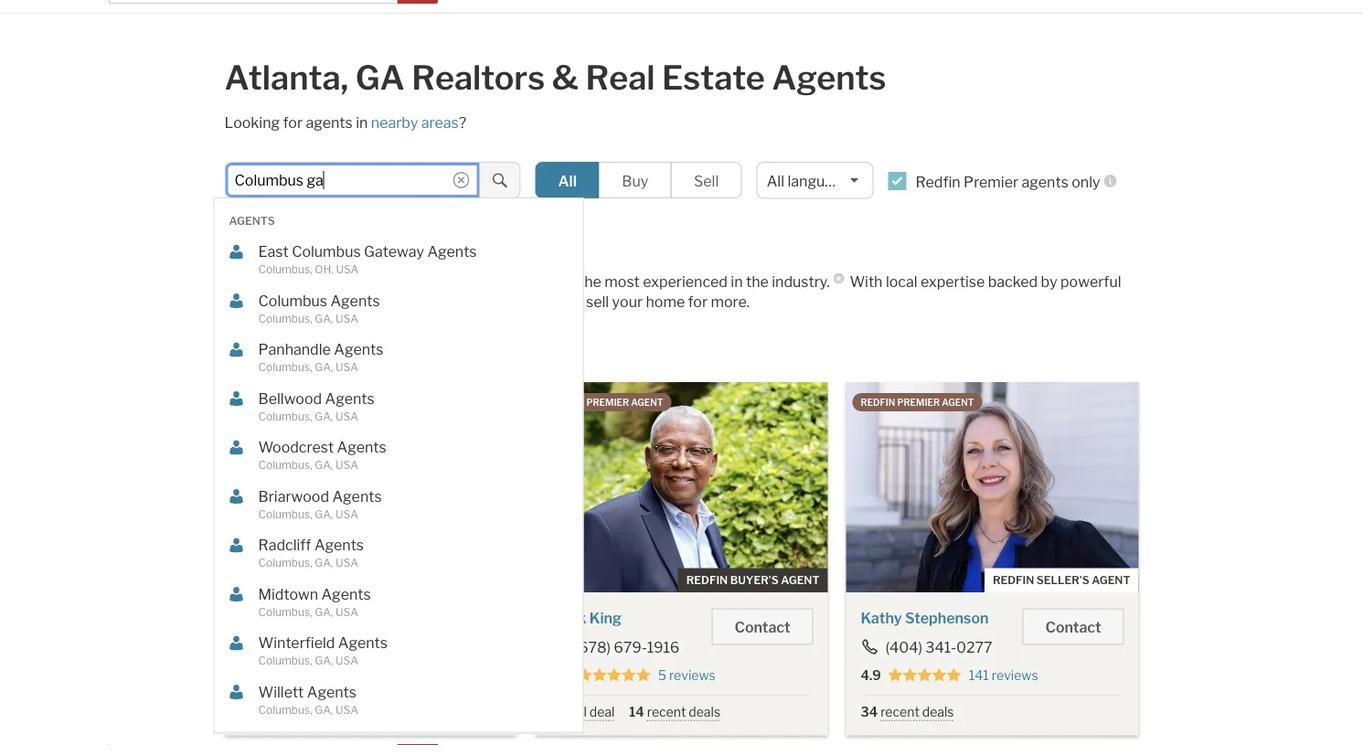 Task type: vqa. For each thing, say whether or not it's contained in the screenshot.
Columbus, within the midtown agents columbus, ga, usa
yes



Task type: locate. For each thing, give the bounding box(es) containing it.
reviews right 5
[[669, 668, 716, 684]]

0 horizontal spatial contact
[[735, 619, 791, 637]]

home
[[646, 293, 685, 311]]

reviews right '141'
[[992, 668, 1039, 684]]

rochelle blackwell link
[[239, 610, 370, 627]]

columbus, for woodcrest
[[258, 459, 312, 472]]

kathy
[[861, 610, 902, 627]]

recent right 14
[[647, 704, 686, 720]]

premier
[[964, 173, 1019, 191]]

0 horizontal spatial for
[[283, 113, 303, 131]]

real
[[586, 58, 655, 98]]

1 horizontal spatial recent
[[647, 704, 686, 720]]

1 vertical spatial columbus
[[258, 292, 327, 310]]

deals down rating 4.9 out of 5 'element'
[[923, 704, 954, 720]]

usa inside winterfield agents columbus, ga, usa
[[336, 654, 358, 668]]

Neighborhood, City, ZIP, Agent name search field
[[225, 162, 481, 198]]

ga, inside radcliff agents columbus, ga, usa
[[315, 557, 333, 570]]

6 columbus, from the top
[[258, 508, 312, 521]]

5 columbus, from the top
[[258, 459, 312, 472]]

2 premier from the left
[[587, 397, 629, 408]]

redfin agents rank in the top 1% nationwide and are the most experienced in the industry.
[[225, 273, 830, 291]]

columbus, inside midtown agents columbus, ga, usa
[[258, 605, 312, 619]]

usa up briarwood agents columbus, ga, usa at the left bottom
[[336, 459, 358, 472]]

ga, inside willett agents columbus, ga, usa
[[315, 703, 333, 717]]

columbus, down midtown
[[258, 605, 312, 619]]

(404) 341-0277
[[886, 639, 993, 657]]

contact button down seller's
[[1023, 609, 1124, 645]]

deals for 14
[[689, 704, 721, 720]]

1 premier from the left
[[276, 397, 318, 408]]

usa for radcliff
[[336, 557, 358, 570]]

1 contact from the left
[[735, 619, 791, 637]]

1 recent from the left
[[351, 704, 390, 720]]

31
[[333, 704, 348, 720]]

1 redfin premier agent from the left
[[239, 397, 353, 408]]

for right looking
[[283, 113, 303, 131]]

photo of mark king image
[[535, 382, 828, 593]]

kathy stephenson link
[[861, 610, 989, 627]]

experienced
[[643, 273, 728, 291]]

0 horizontal spatial rating 4.8 out of 5 element
[[267, 668, 340, 684]]

7 columbus, from the top
[[258, 557, 312, 570]]

Sell radio
[[671, 162, 742, 198]]

columbus, down bellwood
[[258, 410, 312, 423]]

mark king
[[550, 610, 622, 627]]

redfin left premier
[[916, 173, 961, 191]]

3 ga, from the top
[[315, 410, 333, 423]]

columbus, for briarwood
[[258, 508, 312, 521]]

1 reviews from the left
[[669, 668, 716, 684]]

(678)
[[264, 639, 300, 657], [575, 639, 611, 657]]

columbus, inside woodcrest agents columbus, ga, usa
[[258, 459, 312, 472]]

1 horizontal spatial (678)
[[575, 639, 611, 657]]

1 (678) from the left
[[264, 639, 300, 657]]

recent right 34
[[881, 704, 920, 720]]

usa for briarwood
[[336, 508, 358, 521]]

contact button for stephenson
[[1023, 609, 1124, 645]]

panhandle agents columbus, ga, usa
[[258, 341, 384, 374]]

1 contact button from the left
[[712, 609, 814, 645]]

recent for mark king
[[647, 704, 686, 720]]

columbus inside columbus agents columbus, ga, usa
[[258, 292, 327, 310]]

agents inside columbus agents columbus, ga, usa
[[331, 292, 380, 310]]

atlanta, ga realtors & real estate agents
[[225, 58, 887, 98]]

usa inside panhandle agents columbus, ga, usa
[[336, 361, 358, 374]]

contact down buyer's
[[735, 619, 791, 637]]

submit search image
[[493, 174, 508, 188]]

usa down briarwood agents link on the left
[[336, 508, 358, 521]]

ga, for midtown
[[315, 605, 333, 619]]

ga, inside panhandle agents columbus, ga, usa
[[315, 361, 333, 374]]

columbus, down briarwood
[[258, 508, 312, 521]]

redfin for rochelle
[[239, 397, 274, 408]]

2 reviews from the left
[[992, 668, 1039, 684]]

2 ga, from the top
[[315, 361, 333, 374]]

agents inside willett agents columbus, ga, usa
[[307, 683, 357, 701]]

to
[[402, 293, 416, 311]]

premier
[[276, 397, 318, 408], [587, 397, 629, 408], [898, 397, 940, 408]]

know
[[330, 293, 367, 311]]

usa up woodcrest agents columbus, ga, usa
[[336, 410, 358, 423]]

3 recent from the left
[[881, 704, 920, 720]]

agents up the 1%
[[403, 230, 469, 255]]

usa for woodcrest
[[336, 459, 358, 472]]

agents for panhandle agents
[[334, 341, 384, 359]]

redfin premier agent
[[239, 397, 353, 408], [550, 397, 663, 408], [861, 397, 974, 408]]

columbus, for midtown
[[258, 605, 312, 619]]

columbus, down east
[[258, 263, 312, 276]]

1 horizontal spatial and
[[558, 293, 583, 311]]

in right rank
[[356, 273, 368, 291]]

premier for blackwell
[[276, 397, 318, 408]]

usa up 101
[[336, 654, 358, 668]]

4 columbus, from the top
[[258, 410, 312, 423]]

2 contact from the left
[[1046, 619, 1102, 637]]

usa inside briarwood agents columbus, ga, usa
[[336, 508, 358, 521]]

radcliff agents link
[[258, 536, 528, 555]]

0 horizontal spatial (678)
[[264, 639, 300, 657]]

agent for mark king
[[631, 397, 663, 408]]

0 horizontal spatial premier
[[276, 397, 318, 408]]

all
[[558, 172, 577, 190], [767, 172, 785, 190]]

9 ga, from the top
[[315, 703, 333, 717]]

languages
[[788, 172, 858, 190]]

winterfield
[[258, 634, 335, 652]]

2 recent from the left
[[647, 704, 686, 720]]

contact down seller's
[[1046, 619, 1102, 637]]

for down the experienced
[[688, 293, 708, 311]]

ga,
[[315, 312, 333, 325], [315, 361, 333, 374], [315, 410, 333, 423], [315, 459, 333, 472], [315, 508, 333, 521], [315, 557, 333, 570], [315, 605, 333, 619], [315, 654, 333, 668], [315, 703, 333, 717]]

8 ga, from the top
[[315, 654, 333, 668]]

ga, inside briarwood agents columbus, ga, usa
[[315, 508, 333, 521]]

top
[[397, 273, 420, 291]]

ga, inside winterfield agents columbus, ga, usa
[[315, 654, 333, 668]]

(678) down rochelle
[[264, 639, 300, 657]]

usa inside midtown agents columbus, ga, usa
[[336, 605, 358, 619]]

midtown agents link
[[258, 585, 528, 604]]

agents inside radcliff agents columbus, ga, usa
[[315, 536, 364, 554]]

all inside all radio
[[558, 172, 577, 190]]

1 horizontal spatial reviews
[[992, 668, 1039, 684]]

local deals
[[256, 704, 319, 720]]

bellwood agents columbus, ga, usa
[[258, 390, 375, 423]]

offers
[[514, 293, 555, 311]]

columbus, down technology,
[[258, 312, 312, 325]]

usa down know
[[336, 312, 358, 325]]

and down are
[[558, 293, 583, 311]]

all for all languages
[[767, 172, 785, 190]]

2 all from the left
[[767, 172, 785, 190]]

agents inside east columbus gateway agents columbus, oh, usa
[[427, 243, 477, 261]]

and inside with local expertise backed by powerful technology, we know how to write winning offers and sell your home for more.
[[558, 293, 583, 311]]

columbus, down winterfield at the bottom left of page
[[258, 654, 312, 668]]

sell
[[586, 293, 609, 311]]

columbus, inside winterfield agents columbus, ga, usa
[[258, 654, 312, 668]]

rating 4.8 out of 5 element down (678) 780-4728 button
[[267, 668, 340, 684]]

columbus, inside radcliff agents columbus, ga, usa
[[258, 557, 312, 570]]

0 horizontal spatial contact button
[[712, 609, 814, 645]]

0 horizontal spatial redfin
[[225, 273, 270, 291]]

for inside with local expertise backed by powerful technology, we know how to write winning offers and sell your home for more.
[[688, 293, 708, 311]]

blackwell
[[303, 610, 370, 627]]

all left languages
[[767, 172, 785, 190]]

briarwood agents link
[[258, 487, 528, 506]]

usa right the oh,
[[336, 263, 359, 276]]

radcliff agents columbus, ga, usa
[[258, 536, 364, 570]]

usa inside columbus agents columbus, ga, usa
[[336, 312, 358, 325]]

10 columbus, from the top
[[258, 703, 312, 717]]

deals down 5 reviews
[[689, 704, 721, 720]]

usa down radcliff agents link
[[336, 557, 358, 570]]

columbus, inside briarwood agents columbus, ga, usa
[[258, 508, 312, 521]]

and up offers
[[525, 273, 551, 291]]

usa inside willett agents columbus, ga, usa
[[336, 703, 358, 717]]

1 vertical spatial and
[[558, 293, 583, 311]]

ga, inside bellwood agents columbus, ga, usa
[[315, 410, 333, 423]]

usa down local deals
[[336, 361, 358, 374]]

columbus, inside east columbus gateway agents columbus, oh, usa
[[258, 263, 312, 276]]

usa inside radcliff agents columbus, ga, usa
[[336, 557, 358, 570]]

columbus down the oh,
[[258, 292, 327, 310]]

technology,
[[225, 293, 303, 311]]

usa
[[336, 263, 359, 276], [336, 312, 358, 325], [336, 361, 358, 374], [336, 410, 358, 423], [336, 459, 358, 472], [336, 508, 358, 521], [336, 557, 358, 570], [336, 605, 358, 619], [336, 654, 358, 668], [336, 703, 358, 717]]

1 horizontal spatial contact button
[[1023, 609, 1124, 645]]

1 horizontal spatial rating 4.8 out of 5 element
[[578, 668, 651, 684]]

all right submit search image
[[558, 172, 577, 190]]

1 rating 4.8 out of 5 element from the left
[[267, 668, 340, 684]]

2 (678) from the left
[[575, 639, 611, 657]]

2 contact button from the left
[[1023, 609, 1124, 645]]

contact button
[[712, 609, 814, 645], [1023, 609, 1124, 645]]

1 horizontal spatial redfin premier agent
[[550, 397, 663, 408]]

rating 4.8 out of 5 element
[[267, 668, 340, 684], [578, 668, 651, 684]]

5 ga, from the top
[[315, 508, 333, 521]]

option group
[[535, 162, 742, 198]]

your
[[612, 293, 643, 311]]

agents inside panhandle agents columbus, ga, usa
[[334, 341, 384, 359]]

columbus, down woodcrest
[[258, 459, 312, 472]]

most
[[605, 273, 640, 291]]

All radio
[[535, 162, 600, 198]]

0 vertical spatial redfin
[[916, 173, 961, 191]]

agents for willett agents
[[307, 683, 357, 701]]

usa for willett
[[336, 703, 358, 717]]

(678) down mark king
[[575, 639, 611, 657]]

agent for rochelle blackwell
[[320, 397, 353, 408]]

1 vertical spatial for
[[688, 293, 708, 311]]

local deal
[[559, 704, 615, 720]]

0 vertical spatial for
[[283, 113, 303, 131]]

oh,
[[315, 263, 334, 276]]

columbus agents link
[[258, 292, 528, 310]]

agents down atlanta,
[[306, 113, 353, 131]]

ga, for radcliff
[[315, 557, 333, 570]]

4 ga, from the top
[[315, 459, 333, 472]]

expertise
[[921, 273, 985, 291]]

nearby
[[371, 113, 418, 131]]

columbus, down local
[[258, 361, 312, 374]]

1 horizontal spatial contact
[[1046, 619, 1102, 637]]

(678) 780-4728 button
[[239, 639, 374, 657]]

3 columbus, from the top
[[258, 361, 312, 374]]

31 recent deals
[[333, 704, 424, 720]]

usa up '4728'
[[336, 605, 358, 619]]

8 columbus, from the top
[[258, 605, 312, 619]]

east columbus gateway agents columbus, oh, usa
[[258, 243, 477, 276]]

1 horizontal spatial premier
[[587, 397, 629, 408]]

columbus, inside bellwood agents columbus, ga, usa
[[258, 410, 312, 423]]

(678) 679-1916 button
[[550, 639, 681, 657]]

redfin buyer's agent
[[687, 574, 820, 587]]

agents inside winterfield agents columbus, ga, usa
[[338, 634, 388, 652]]

recent right "31"
[[351, 704, 390, 720]]

0 vertical spatial columbus
[[292, 243, 361, 261]]

6 ga, from the top
[[315, 557, 333, 570]]

0 horizontal spatial redfin premier agent
[[239, 397, 353, 408]]

3 redfin premier agent from the left
[[861, 397, 974, 408]]

ga, inside woodcrest agents columbus, ga, usa
[[315, 459, 333, 472]]

0 vertical spatial and
[[525, 273, 551, 291]]

columbus, inside columbus agents columbus, ga, usa
[[258, 312, 312, 325]]

9 columbus, from the top
[[258, 654, 312, 668]]

redfin up technology,
[[225, 273, 270, 291]]

7 ga, from the top
[[315, 605, 333, 619]]

rating 4.8 out of 5 element down the (678) 679-1916 "button" at bottom
[[578, 668, 651, 684]]

usa inside east columbus gateway agents columbus, oh, usa
[[336, 263, 359, 276]]

1 horizontal spatial all
[[767, 172, 785, 190]]

find
[[225, 230, 266, 255]]

1 horizontal spatial redfin
[[916, 173, 961, 191]]

redfin
[[916, 173, 961, 191], [225, 273, 270, 291]]

east columbus gateway agents link
[[258, 243, 528, 261]]

2 horizontal spatial redfin premier agent
[[861, 397, 974, 408]]

agents inside briarwood agents columbus, ga, usa
[[332, 487, 382, 505]]

local down willett
[[256, 704, 284, 720]]

0 horizontal spatial all
[[558, 172, 577, 190]]

agents inside bellwood agents columbus, ga, usa
[[325, 390, 375, 407]]

14 recent deals
[[630, 704, 721, 720]]

ga, inside midtown agents columbus, ga, usa
[[315, 605, 333, 619]]

agents inside midtown agents columbus, ga, usa
[[321, 585, 371, 603]]

redfin
[[239, 397, 274, 408], [550, 397, 585, 408], [861, 397, 896, 408], [687, 574, 728, 587], [993, 574, 1035, 587]]

columbus, for bellwood
[[258, 410, 312, 423]]

sort:
[[225, 340, 259, 358]]

agent for kathy stephenson
[[942, 397, 974, 408]]

1 ga, from the top
[[315, 312, 333, 325]]

3 premier from the left
[[898, 397, 940, 408]]

premier for king
[[587, 397, 629, 408]]

columbus, inside panhandle agents columbus, ga, usa
[[258, 361, 312, 374]]

backed
[[988, 273, 1038, 291]]

reviews
[[669, 668, 716, 684], [992, 668, 1039, 684]]

agents for woodcrest agents
[[337, 439, 387, 456]]

columbus, down radcliff
[[258, 557, 312, 570]]

usa inside bellwood agents columbus, ga, usa
[[336, 410, 358, 423]]

(678) for (678) 780-4728
[[264, 639, 300, 657]]

usa down 101
[[336, 703, 358, 717]]

rank
[[323, 273, 353, 291]]

2 horizontal spatial premier
[[898, 397, 940, 408]]

columbus,
[[258, 263, 312, 276], [258, 312, 312, 325], [258, 361, 312, 374], [258, 410, 312, 423], [258, 459, 312, 472], [258, 508, 312, 521], [258, 557, 312, 570], [258, 605, 312, 619], [258, 654, 312, 668], [258, 703, 312, 717]]

deals for 31
[[392, 704, 424, 720]]

briarwood
[[258, 487, 329, 505]]

columbus, for winterfield
[[258, 654, 312, 668]]

in left nearby
[[356, 113, 368, 131]]

columbus, down willett
[[258, 703, 312, 717]]

1 columbus, from the top
[[258, 263, 312, 276]]

the up sell
[[579, 273, 602, 291]]

panhandle
[[258, 341, 331, 359]]

columbus, for panhandle
[[258, 361, 312, 374]]

0 horizontal spatial reviews
[[669, 668, 716, 684]]

redfin for redfin agents rank in the top 1% nationwide and are the most experienced in the industry.
[[225, 273, 270, 291]]

2 columbus, from the top
[[258, 312, 312, 325]]

deals down willett
[[287, 704, 319, 720]]

2 redfin premier agent from the left
[[550, 397, 663, 408]]

2 horizontal spatial recent
[[881, 704, 920, 720]]

1 horizontal spatial for
[[688, 293, 708, 311]]

usa inside woodcrest agents columbus, ga, usa
[[336, 459, 358, 472]]

agents inside woodcrest agents columbus, ga, usa
[[337, 439, 387, 456]]

City, Address, School, Agent, ZIP search field
[[109, 0, 398, 4]]

local
[[354, 230, 398, 255], [886, 273, 918, 291], [256, 704, 284, 720], [559, 704, 587, 720]]

rochelle
[[239, 610, 300, 627]]

stephenson
[[905, 610, 989, 627]]

winning
[[457, 293, 511, 311]]

contact button down buyer's
[[712, 609, 814, 645]]

679-
[[614, 639, 647, 657]]

search input image
[[453, 172, 470, 188]]

agents for radcliff agents
[[315, 536, 364, 554]]

the up the how in the left top of the page
[[371, 273, 394, 291]]

columbus, inside willett agents columbus, ga, usa
[[258, 703, 312, 717]]

midtown agents columbus, ga, usa
[[258, 585, 371, 619]]

columbus
[[292, 243, 361, 261], [258, 292, 327, 310]]

1 vertical spatial redfin
[[225, 273, 270, 291]]

1 all from the left
[[558, 172, 577, 190]]

columbus up the oh,
[[292, 243, 361, 261]]

rating 4.9 out of 5 element
[[889, 668, 962, 684]]

0 horizontal spatial recent
[[351, 704, 390, 720]]

contact
[[735, 619, 791, 637], [1046, 619, 1102, 637]]

disclaimer image
[[834, 273, 845, 284]]

(678) 679-1916
[[575, 639, 680, 657]]

ga, inside columbus agents columbus, ga, usa
[[315, 312, 333, 325]]

deals down willett agents link
[[392, 704, 424, 720]]

local right with
[[886, 273, 918, 291]]

local
[[268, 341, 305, 359]]



Task type: describe. For each thing, give the bounding box(es) containing it.
usa for columbus
[[336, 312, 358, 325]]

(678) 780-4728
[[264, 639, 373, 657]]

briarwood agents columbus, ga, usa
[[258, 487, 382, 521]]

14
[[630, 704, 644, 720]]

ga, for columbus
[[315, 312, 333, 325]]

agents for bellwood agents
[[325, 390, 375, 407]]

1%
[[423, 273, 444, 291]]

5
[[658, 668, 667, 684]]

willett agents link
[[258, 683, 528, 701]]

contact for king
[[735, 619, 791, 637]]

redfin premier agent for stephenson
[[861, 397, 974, 408]]

(404)
[[886, 639, 923, 657]]

4.9
[[861, 668, 881, 684]]

2 rating 4.8 out of 5 element from the left
[[578, 668, 651, 684]]

usa for midtown
[[336, 605, 358, 619]]

columbus, for radcliff
[[258, 557, 312, 570]]

columbus inside east columbus gateway agents columbus, oh, usa
[[292, 243, 361, 261]]

option group containing all
[[535, 162, 742, 198]]

columbus, for columbus
[[258, 312, 312, 325]]

in for nearby
[[356, 113, 368, 131]]

5 reviews
[[658, 668, 716, 684]]

?
[[459, 113, 467, 131]]

4.8
[[239, 668, 260, 684]]

best
[[307, 230, 350, 255]]

radcliff
[[258, 536, 311, 554]]

agents for midtown agents
[[321, 585, 371, 603]]

the up more.
[[746, 273, 769, 291]]

local inside with local expertise backed by powerful technology, we know how to write winning offers and sell your home for more.
[[886, 273, 918, 291]]

ga
[[355, 58, 405, 98]]

redfin premier agent for blackwell
[[239, 397, 353, 408]]

looking for agents in nearby areas ?
[[225, 113, 467, 131]]

34
[[861, 704, 878, 720]]

redfin premier agents only
[[916, 173, 1101, 191]]

(404) 341-0277 button
[[861, 639, 994, 657]]

redfin for mark
[[550, 397, 585, 408]]

realtors
[[412, 58, 545, 98]]

redfin premier agent for king
[[550, 397, 663, 408]]

ga, for panhandle
[[315, 361, 333, 374]]

141
[[969, 668, 989, 684]]

4728
[[337, 639, 373, 657]]

sell
[[694, 172, 719, 190]]

1916
[[647, 639, 680, 657]]

woodcrest agents columbus, ga, usa
[[258, 439, 387, 472]]

agents for briarwood agents
[[332, 487, 382, 505]]

ga, for bellwood
[[315, 410, 333, 423]]

ga, for willett
[[315, 703, 333, 717]]

with
[[850, 273, 883, 291]]

recent for rochelle blackwell
[[351, 704, 390, 720]]

ga, for briarwood
[[315, 508, 333, 521]]

101
[[347, 668, 368, 684]]

local right 'best'
[[354, 230, 398, 255]]

780-
[[303, 639, 337, 657]]

local deals
[[268, 341, 344, 359]]

looking
[[225, 113, 280, 131]]

we
[[306, 293, 327, 311]]

bellwood agents link
[[258, 390, 528, 408]]

agents left the only
[[1022, 173, 1069, 191]]

contact for stephenson
[[1046, 619, 1102, 637]]

by
[[1041, 273, 1058, 291]]

&
[[552, 58, 579, 98]]

usa for winterfield
[[336, 654, 358, 668]]

deals right local
[[308, 341, 344, 359]]

34 recent deals
[[861, 704, 954, 720]]

buyer's
[[730, 574, 779, 587]]

king
[[590, 610, 622, 627]]

write
[[420, 293, 454, 311]]

local left deal
[[559, 704, 587, 720]]

buy
[[622, 172, 649, 190]]

columbus, for willett
[[258, 703, 312, 717]]

with local expertise backed by powerful technology, we know how to write winning offers and sell your home for more.
[[225, 273, 1122, 311]]

gateway
[[364, 243, 424, 261]]

(678) for (678) 679-1916
[[575, 639, 611, 657]]

columbus agents columbus, ga, usa
[[258, 292, 380, 325]]

redfin seller's agent
[[993, 574, 1131, 587]]

woodcrest agents link
[[258, 439, 528, 457]]

all languages
[[767, 172, 858, 190]]

redfin for kathy
[[861, 397, 896, 408]]

woodcrest
[[258, 439, 334, 456]]

deals for 34
[[923, 704, 954, 720]]

the right the find
[[270, 230, 303, 255]]

reviews for kathy stephenson
[[992, 668, 1039, 684]]

kathy stephenson
[[861, 610, 989, 627]]

141 reviews
[[969, 668, 1039, 684]]

are
[[554, 273, 576, 291]]

more.
[[711, 293, 750, 311]]

find the best local agents
[[225, 230, 469, 255]]

Buy radio
[[599, 162, 672, 198]]

clear input button
[[453, 172, 470, 188]]

midtown
[[258, 585, 318, 603]]

panhandle agents link
[[258, 341, 528, 359]]

winterfield agents link
[[258, 634, 528, 653]]

winterfield agents columbus, ga, usa
[[258, 634, 388, 668]]

mark king link
[[550, 610, 622, 627]]

ga, for winterfield
[[315, 654, 333, 668]]

only
[[1072, 173, 1101, 191]]

bellwood
[[258, 390, 322, 407]]

powerful
[[1061, 273, 1122, 291]]

in up more.
[[731, 273, 743, 291]]

estate
[[662, 58, 765, 98]]

nearby areas link
[[371, 113, 459, 131]]

seller's
[[1037, 574, 1090, 587]]

agents up we
[[273, 273, 320, 291]]

reviews for mark king
[[669, 668, 716, 684]]

agents for columbus agents
[[331, 292, 380, 310]]

photo of rochelle blackwell image
[[225, 382, 517, 593]]

premier for stephenson
[[898, 397, 940, 408]]

in for the
[[356, 273, 368, 291]]

willett
[[258, 683, 304, 701]]

0277
[[957, 639, 993, 657]]

atlanta,
[[225, 58, 349, 98]]

how
[[370, 293, 399, 311]]

all for all
[[558, 172, 577, 190]]

deal
[[590, 704, 615, 720]]

ga, for woodcrest
[[315, 459, 333, 472]]

usa for panhandle
[[336, 361, 358, 374]]

contact button for king
[[712, 609, 814, 645]]

agents for winterfield agents
[[338, 634, 388, 652]]

willett agents columbus, ga, usa
[[258, 683, 358, 717]]

0 horizontal spatial and
[[525, 273, 551, 291]]

usa for bellwood
[[336, 410, 358, 423]]

rochelle blackwell
[[239, 610, 370, 627]]

341-
[[926, 639, 957, 657]]

photo of kathy stephenson image
[[846, 382, 1139, 593]]

redfin for redfin premier agents only
[[916, 173, 961, 191]]



